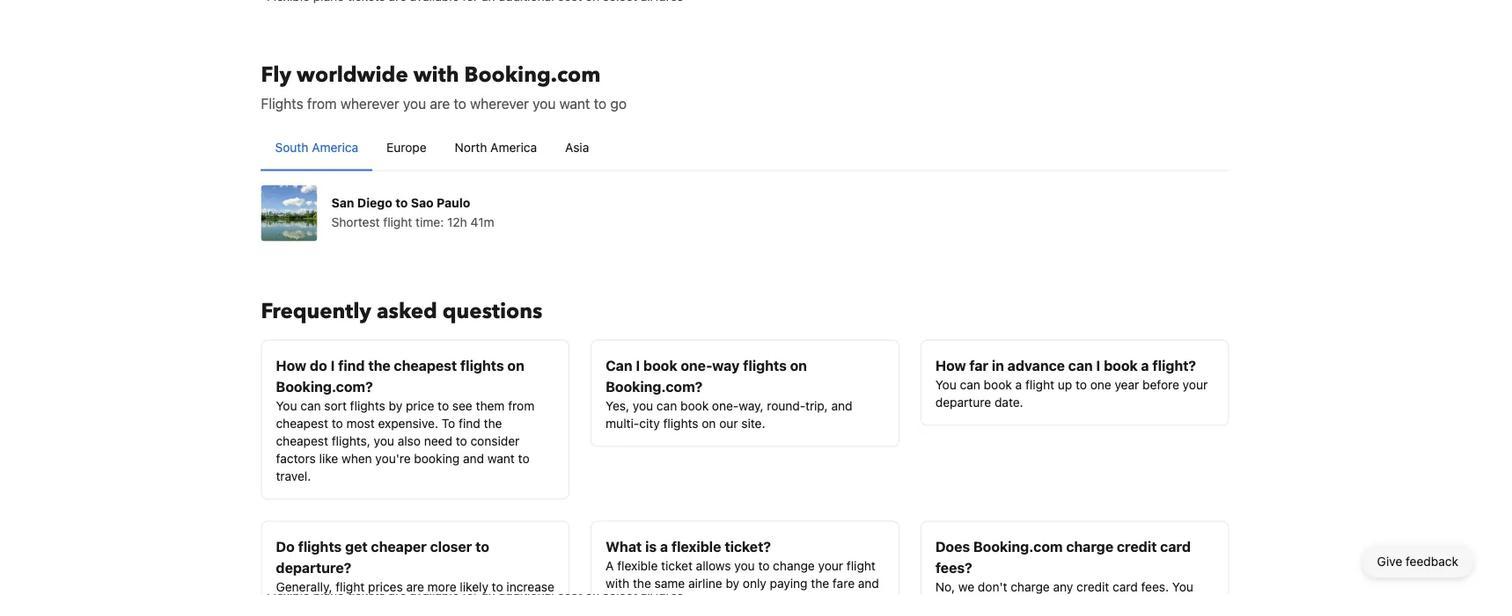 Task type: locate. For each thing, give the bounding box(es) containing it.
flights right city
[[663, 416, 699, 431]]

fly worldwide with booking.com flights from wherever you are to wherever you want to go
[[261, 61, 627, 112]]

1 horizontal spatial wherever
[[470, 95, 529, 112]]

give
[[1377, 555, 1403, 570]]

0 vertical spatial and
[[831, 399, 853, 413]]

0 vertical spatial your
[[1183, 378, 1208, 392]]

by up expensive.
[[389, 399, 402, 413]]

1 horizontal spatial charge
[[1066, 539, 1114, 555]]

1 how from the left
[[276, 357, 307, 374]]

flight left prices at the left bottom of the page
[[336, 580, 365, 595]]

from inside fly worldwide with booking.com flights from wherever you are to wherever you want to go
[[307, 95, 337, 112]]

you're
[[375, 452, 411, 466]]

1 vertical spatial one-
[[712, 399, 739, 413]]

are
[[430, 95, 450, 112], [406, 580, 424, 595]]

you up you're
[[374, 434, 394, 449]]

date.
[[995, 395, 1023, 410]]

2 horizontal spatial i
[[1096, 357, 1101, 374]]

2 america from the left
[[490, 140, 537, 154]]

1 horizontal spatial by
[[726, 577, 740, 591]]

yes,
[[606, 399, 629, 413]]

can left sort at the bottom of the page
[[300, 399, 321, 413]]

can up departure
[[960, 378, 981, 392]]

departure?
[[276, 560, 351, 577]]

2 vertical spatial cheapest
[[276, 434, 328, 449]]

0 horizontal spatial and
[[463, 452, 484, 466]]

card
[[1160, 539, 1191, 555], [1113, 580, 1138, 595]]

with inside what is a flexible ticket? a flexible ticket allows you to change your flight with the same airline by only paying the fare and tax difference. it can only be used for o
[[606, 577, 630, 591]]

1 horizontal spatial i
[[636, 357, 640, 374]]

increase
[[507, 580, 554, 595]]

america inside button
[[490, 140, 537, 154]]

0 vertical spatial flexible
[[671, 539, 721, 555]]

0 vertical spatial want
[[559, 95, 590, 112]]

difference.
[[626, 594, 688, 596]]

2 horizontal spatial you
[[1172, 580, 1194, 595]]

can up city
[[657, 399, 677, 413]]

flight?
[[1153, 357, 1196, 374]]

you up city
[[633, 399, 653, 413]]

card left fees. at bottom right
[[1113, 580, 1138, 595]]

flight down advance
[[1025, 378, 1055, 392]]

flexible
[[671, 539, 721, 555], [617, 559, 658, 573]]

1 horizontal spatial with
[[606, 577, 630, 591]]

america for north america
[[490, 140, 537, 154]]

flight
[[383, 215, 412, 229], [1025, 378, 1055, 392], [847, 559, 876, 573], [336, 580, 365, 595]]

wherever up north america
[[470, 95, 529, 112]]

america right "south"
[[312, 140, 358, 154]]

you
[[403, 95, 426, 112], [533, 95, 556, 112], [633, 399, 653, 413], [374, 434, 394, 449], [734, 559, 755, 573]]

flight down diego in the top left of the page
[[383, 215, 412, 229]]

1 vertical spatial with
[[606, 577, 630, 591]]

1 horizontal spatial and
[[831, 399, 853, 413]]

wherever
[[341, 95, 399, 112], [470, 95, 529, 112]]

1 vertical spatial you
[[276, 399, 297, 413]]

0 horizontal spatial your
[[818, 559, 843, 573]]

1 vertical spatial booking.com
[[974, 539, 1063, 555]]

only left be
[[726, 594, 749, 596]]

does booking.com charge credit card fees? no, we don't charge any credit card fees. you
[[936, 539, 1208, 596]]

credit right any
[[1077, 580, 1109, 595]]

america for south america
[[312, 140, 358, 154]]

0 horizontal spatial america
[[312, 140, 358, 154]]

how inside how far in advance can i book a flight? you can book a flight up to one year before your departure date.
[[936, 357, 966, 374]]

how left do
[[276, 357, 307, 374]]

and inside what is a flexible ticket? a flexible ticket allows you to change your flight with the same airline by only paying the fare and tax difference. it can only be used for o
[[858, 577, 879, 591]]

frequently asked questions
[[261, 298, 542, 327]]

1 horizontal spatial how
[[936, 357, 966, 374]]

america inside button
[[312, 140, 358, 154]]

0 horizontal spatial flexible
[[617, 559, 658, 573]]

a inside what is a flexible ticket? a flexible ticket allows you to change your flight with the same airline by only paying the fare and tax difference. it can only be used for o
[[660, 539, 668, 555]]

from right flights
[[307, 95, 337, 112]]

a right is
[[660, 539, 668, 555]]

on inside how do i find the cheapest flights on booking.com? you can sort flights by price to see them from cheapest to most expensive. to find the cheapest flights, you also need to consider factors like when you're booking and want to travel.
[[507, 357, 524, 374]]

on down questions
[[507, 357, 524, 374]]

your down flight?
[[1183, 378, 1208, 392]]

south
[[275, 140, 308, 154]]

closer
[[430, 539, 472, 555]]

i inside how far in advance can i book a flight? you can book a flight up to one year before your departure date.
[[1096, 357, 1101, 374]]

to down ticket?
[[758, 559, 770, 573]]

booking.com up the don't
[[974, 539, 1063, 555]]

0 horizontal spatial you
[[276, 399, 297, 413]]

2 how from the left
[[936, 357, 966, 374]]

charge left any
[[1011, 580, 1050, 595]]

from
[[307, 95, 337, 112], [508, 399, 535, 413]]

0 vertical spatial with
[[413, 61, 459, 90]]

generally,
[[276, 580, 332, 595]]

0 horizontal spatial how
[[276, 357, 307, 374]]

price
[[406, 399, 434, 413]]

flight inside the "do flights get cheaper closer to departure? generally, flight prices are more likely to increase"
[[336, 580, 365, 595]]

only
[[743, 577, 767, 591], [726, 594, 749, 596]]

you inside how far in advance can i book a flight? you can book a flight up to one year before your departure date.
[[936, 378, 957, 392]]

0 vertical spatial from
[[307, 95, 337, 112]]

0 horizontal spatial a
[[660, 539, 668, 555]]

1 vertical spatial want
[[488, 452, 515, 466]]

1 horizontal spatial booking.com
[[974, 539, 1063, 555]]

0 vertical spatial charge
[[1066, 539, 1114, 555]]

0 vertical spatial cheapest
[[394, 357, 457, 374]]

credit up fees. at bottom right
[[1117, 539, 1157, 555]]

and right the fare
[[858, 577, 879, 591]]

1 horizontal spatial flexible
[[671, 539, 721, 555]]

with
[[413, 61, 459, 90], [606, 577, 630, 591]]

1 vertical spatial are
[[406, 580, 424, 595]]

can inside how do i find the cheapest flights on booking.com? you can sort flights by price to see them from cheapest to most expensive. to find the cheapest flights, you also need to consider factors like when you're booking and want to travel.
[[300, 399, 321, 413]]

departure
[[936, 395, 991, 410]]

how
[[276, 357, 307, 374], [936, 357, 966, 374]]

credit
[[1117, 539, 1157, 555], [1077, 580, 1109, 595]]

multi-
[[606, 416, 639, 431]]

factors
[[276, 452, 316, 466]]

from right them
[[508, 399, 535, 413]]

2 vertical spatial you
[[1172, 580, 1194, 595]]

1 horizontal spatial are
[[430, 95, 450, 112]]

3 i from the left
[[1096, 357, 1101, 374]]

america right north
[[490, 140, 537, 154]]

i inside how do i find the cheapest flights on booking.com? you can sort flights by price to see them from cheapest to most expensive. to find the cheapest flights, you also need to consider factors like when you're booking and want to travel.
[[331, 357, 335, 374]]

ticket?
[[725, 539, 771, 555]]

0 vertical spatial by
[[389, 399, 402, 413]]

cheaper
[[371, 539, 427, 555]]

expensive.
[[378, 416, 438, 431]]

cheapest
[[394, 357, 457, 374], [276, 416, 328, 431], [276, 434, 328, 449]]

you up europe
[[403, 95, 426, 112]]

one-
[[681, 357, 712, 374], [712, 399, 739, 413]]

0 horizontal spatial find
[[338, 357, 365, 374]]

booking.com?
[[276, 379, 373, 395], [606, 379, 703, 395]]

1 horizontal spatial a
[[1015, 378, 1022, 392]]

how do i find the cheapest flights on booking.com? you can sort flights by price to see them from cheapest to most expensive. to find the cheapest flights, you also need to consider factors like when you're booking and want to travel.
[[276, 357, 535, 484]]

tab list
[[261, 125, 1229, 172]]

0 horizontal spatial i
[[331, 357, 335, 374]]

1 vertical spatial find
[[459, 416, 480, 431]]

booking.com? inside how do i find the cheapest flights on booking.com? you can sort flights by price to see them from cheapest to most expensive. to find the cheapest flights, you also need to consider factors like when you're booking and want to travel.
[[276, 379, 373, 395]]

1 horizontal spatial find
[[459, 416, 480, 431]]

see
[[452, 399, 473, 413]]

you left sort at the bottom of the page
[[276, 399, 297, 413]]

we
[[958, 580, 975, 595]]

to
[[454, 95, 466, 112], [594, 95, 607, 112], [395, 195, 408, 210], [1076, 378, 1087, 392], [438, 399, 449, 413], [332, 416, 343, 431], [456, 434, 467, 449], [518, 452, 530, 466], [476, 539, 489, 555], [758, 559, 770, 573], [492, 580, 503, 595]]

0 horizontal spatial booking.com
[[464, 61, 601, 90]]

find down see
[[459, 416, 480, 431]]

1 vertical spatial only
[[726, 594, 749, 596]]

0 horizontal spatial credit
[[1077, 580, 1109, 595]]

1 vertical spatial flexible
[[617, 559, 658, 573]]

0 horizontal spatial on
[[507, 357, 524, 374]]

0 vertical spatial booking.com
[[464, 61, 601, 90]]

to up to
[[438, 399, 449, 413]]

0 horizontal spatial from
[[307, 95, 337, 112]]

and down consider
[[463, 452, 484, 466]]

0 horizontal spatial with
[[413, 61, 459, 90]]

flights up them
[[460, 357, 504, 374]]

1 vertical spatial your
[[818, 559, 843, 573]]

want left the go
[[559, 95, 590, 112]]

i up one
[[1096, 357, 1101, 374]]

wherever down worldwide
[[341, 95, 399, 112]]

charge up any
[[1066, 539, 1114, 555]]

book up year
[[1104, 357, 1138, 374]]

1 horizontal spatial card
[[1160, 539, 1191, 555]]

by down allows
[[726, 577, 740, 591]]

by
[[389, 399, 402, 413], [726, 577, 740, 591]]

with up europe
[[413, 61, 459, 90]]

0 vertical spatial one-
[[681, 357, 712, 374]]

you up departure
[[936, 378, 957, 392]]

1 vertical spatial credit
[[1077, 580, 1109, 595]]

to right the closer at left bottom
[[476, 539, 489, 555]]

2 horizontal spatial and
[[858, 577, 879, 591]]

give feedback
[[1377, 555, 1459, 570]]

booking.com up north america
[[464, 61, 601, 90]]

1 booking.com? from the left
[[276, 379, 373, 395]]

0 horizontal spatial are
[[406, 580, 424, 595]]

0 vertical spatial you
[[936, 378, 957, 392]]

are up europe button
[[430, 95, 450, 112]]

can down airline
[[702, 594, 722, 596]]

1 horizontal spatial america
[[490, 140, 537, 154]]

can inside can i book one-way flights on booking.com? yes, you can book one-way, round-trip, and multi-city flights on our site.
[[657, 399, 677, 413]]

change
[[773, 559, 815, 573]]

the up consider
[[484, 416, 502, 431]]

find right do
[[338, 357, 365, 374]]

can i book one-way flights on booking.com? yes, you can book one-way, round-trip, and multi-city flights on our site.
[[606, 357, 853, 431]]

booking.com inside fly worldwide with booking.com flights from wherever you are to wherever you want to go
[[464, 61, 601, 90]]

on left our
[[702, 416, 716, 431]]

south america button
[[261, 125, 372, 170]]

you up asia button
[[533, 95, 556, 112]]

a up the 'before'
[[1141, 357, 1149, 374]]

2 vertical spatial and
[[858, 577, 879, 591]]

do
[[276, 539, 295, 555]]

find
[[338, 357, 365, 374], [459, 416, 480, 431]]

1 america from the left
[[312, 140, 358, 154]]

flight inside san diego to sao paulo shortest flight time: 12h 41m
[[383, 215, 412, 229]]

what
[[606, 539, 642, 555]]

san diego to sao paulo image
[[261, 185, 317, 242]]

booking.com inside does booking.com charge credit card fees? no, we don't charge any credit card fees. you
[[974, 539, 1063, 555]]

the up "difference."
[[633, 577, 651, 591]]

1 horizontal spatial want
[[559, 95, 590, 112]]

i right can
[[636, 357, 640, 374]]

you inside how do i find the cheapest flights on booking.com? you can sort flights by price to see them from cheapest to most expensive. to find the cheapest flights, you also need to consider factors like when you're booking and want to travel.
[[374, 434, 394, 449]]

flexible down is
[[617, 559, 658, 573]]

0 horizontal spatial by
[[389, 399, 402, 413]]

to inside san diego to sao paulo shortest flight time: 12h 41m
[[395, 195, 408, 210]]

1 i from the left
[[331, 357, 335, 374]]

to up north
[[454, 95, 466, 112]]

1 vertical spatial by
[[726, 577, 740, 591]]

your up the fare
[[818, 559, 843, 573]]

you inside how do i find the cheapest flights on booking.com? you can sort flights by price to see them from cheapest to most expensive. to find the cheapest flights, you also need to consider factors like when you're booking and want to travel.
[[276, 399, 297, 413]]

0 horizontal spatial want
[[488, 452, 515, 466]]

1 vertical spatial charge
[[1011, 580, 1050, 595]]

0 horizontal spatial card
[[1113, 580, 1138, 595]]

2 wherever from the left
[[470, 95, 529, 112]]

same
[[655, 577, 685, 591]]

from inside how do i find the cheapest flights on booking.com? you can sort flights by price to see them from cheapest to most expensive. to find the cheapest flights, you also need to consider factors like when you're booking and want to travel.
[[508, 399, 535, 413]]

i right do
[[331, 357, 335, 374]]

you inside does booking.com charge credit card fees? no, we don't charge any credit card fees. you
[[1172, 580, 1194, 595]]

2 i from the left
[[636, 357, 640, 374]]

how inside how do i find the cheapest flights on booking.com? you can sort flights by price to see them from cheapest to most expensive. to find the cheapest flights, you also need to consider factors like when you're booking and want to travel.
[[276, 357, 307, 374]]

the
[[368, 357, 391, 374], [484, 416, 502, 431], [633, 577, 651, 591], [811, 577, 829, 591]]

booking.com? down do
[[276, 379, 373, 395]]

book right can
[[643, 357, 677, 374]]

flight inside what is a flexible ticket? a flexible ticket allows you to change your flight with the same airline by only paying the fare and tax difference. it can only be used for o
[[847, 559, 876, 573]]

most
[[346, 416, 375, 431]]

flight inside how far in advance can i book a flight? you can book a flight up to one year before your departure date.
[[1025, 378, 1055, 392]]

want
[[559, 95, 590, 112], [488, 452, 515, 466]]

and right trip,
[[831, 399, 853, 413]]

tax
[[606, 594, 623, 596]]

1 horizontal spatial your
[[1183, 378, 1208, 392]]

only up be
[[743, 577, 767, 591]]

how left far
[[936, 357, 966, 374]]

2 vertical spatial a
[[660, 539, 668, 555]]

with up tax
[[606, 577, 630, 591]]

to right up
[[1076, 378, 1087, 392]]

1 vertical spatial from
[[508, 399, 535, 413]]

diego
[[357, 195, 392, 210]]

you right fees. at bottom right
[[1172, 580, 1194, 595]]

you down ticket?
[[734, 559, 755, 573]]

0 horizontal spatial wherever
[[341, 95, 399, 112]]

flexible up allows
[[671, 539, 721, 555]]

likely
[[460, 580, 488, 595]]

to left "sao"
[[395, 195, 408, 210]]

asia
[[565, 140, 589, 154]]

trip,
[[805, 399, 828, 413]]

1 horizontal spatial booking.com?
[[606, 379, 703, 395]]

to down consider
[[518, 452, 530, 466]]

flight up the fare
[[847, 559, 876, 573]]

flights up the departure?
[[298, 539, 342, 555]]

questions
[[443, 298, 542, 327]]

to
[[442, 416, 455, 431]]

on up round-
[[790, 357, 807, 374]]

0 vertical spatial are
[[430, 95, 450, 112]]

card up fees. at bottom right
[[1160, 539, 1191, 555]]

booking.com? up city
[[606, 379, 703, 395]]

one
[[1090, 378, 1112, 392]]

1 horizontal spatial you
[[936, 378, 957, 392]]

feedback
[[1406, 555, 1459, 570]]

san
[[331, 195, 354, 210]]

1 vertical spatial and
[[463, 452, 484, 466]]

give feedback button
[[1363, 547, 1473, 578]]

0 vertical spatial a
[[1141, 357, 1149, 374]]

1 horizontal spatial from
[[508, 399, 535, 413]]

europe
[[387, 140, 427, 154]]

america
[[312, 140, 358, 154], [490, 140, 537, 154]]

2 booking.com? from the left
[[606, 379, 703, 395]]

i
[[331, 357, 335, 374], [636, 357, 640, 374], [1096, 357, 1101, 374]]

book down the in
[[984, 378, 1012, 392]]

a up date.
[[1015, 378, 1022, 392]]

want down consider
[[488, 452, 515, 466]]

are left more
[[406, 580, 424, 595]]

booking.com
[[464, 61, 601, 90], [974, 539, 1063, 555]]

0 horizontal spatial booking.com?
[[276, 379, 373, 395]]

0 vertical spatial credit
[[1117, 539, 1157, 555]]



Task type: describe. For each thing, give the bounding box(es) containing it.
airline
[[688, 577, 722, 591]]

north america
[[455, 140, 537, 154]]

0 vertical spatial card
[[1160, 539, 1191, 555]]

also
[[398, 434, 421, 449]]

what is a flexible ticket? a flexible ticket allows you to change your flight with the same airline by only paying the fare and tax difference. it can only be used for o
[[606, 539, 879, 596]]

north
[[455, 140, 487, 154]]

flights up most
[[350, 399, 385, 413]]

are inside fly worldwide with booking.com flights from wherever you are to wherever you want to go
[[430, 95, 450, 112]]

do
[[310, 357, 327, 374]]

them
[[476, 399, 505, 413]]

12h
[[447, 215, 467, 229]]

get
[[345, 539, 368, 555]]

sao
[[411, 195, 434, 210]]

1 vertical spatial card
[[1113, 580, 1138, 595]]

1 wherever from the left
[[341, 95, 399, 112]]

flights right way
[[743, 357, 787, 374]]

north america button
[[441, 125, 551, 170]]

is
[[645, 539, 657, 555]]

to down sort at the bottom of the page
[[332, 416, 343, 431]]

go
[[610, 95, 627, 112]]

to right need
[[456, 434, 467, 449]]

fare
[[833, 577, 855, 591]]

can inside what is a flexible ticket? a flexible ticket allows you to change your flight with the same airline by only paying the fare and tax difference. it can only be used for o
[[702, 594, 722, 596]]

can up up
[[1068, 357, 1093, 374]]

europe button
[[372, 125, 441, 170]]

used
[[770, 594, 798, 596]]

more
[[427, 580, 457, 595]]

does
[[936, 539, 970, 555]]

far
[[969, 357, 989, 374]]

worldwide
[[297, 61, 408, 90]]

booking.com? inside can i book one-way flights on booking.com? yes, you can book one-way, round-trip, and multi-city flights on our site.
[[606, 379, 703, 395]]

0 vertical spatial find
[[338, 357, 365, 374]]

flights inside the "do flights get cheaper closer to departure? generally, flight prices are more likely to increase"
[[298, 539, 342, 555]]

2 horizontal spatial a
[[1141, 357, 1149, 374]]

round-
[[767, 399, 805, 413]]

can for on
[[300, 399, 321, 413]]

any
[[1053, 580, 1073, 595]]

can
[[606, 357, 633, 374]]

by inside what is a flexible ticket? a flexible ticket allows you to change your flight with the same airline by only paying the fare and tax difference. it can only be used for o
[[726, 577, 740, 591]]

do flights get cheaper closer to departure? generally, flight prices are more likely to increase
[[276, 539, 554, 596]]

allows
[[696, 559, 731, 573]]

2 horizontal spatial on
[[790, 357, 807, 374]]

can for booking.com?
[[657, 399, 677, 413]]

consider
[[470, 434, 520, 449]]

in
[[992, 357, 1004, 374]]

the down "frequently asked questions" in the left of the page
[[368, 357, 391, 374]]

shortest
[[331, 215, 380, 229]]

a
[[606, 559, 614, 573]]

for
[[801, 594, 817, 596]]

to right the likely
[[492, 580, 503, 595]]

your inside what is a flexible ticket? a flexible ticket allows you to change your flight with the same airline by only paying the fare and tax difference. it can only be used for o
[[818, 559, 843, 573]]

year
[[1115, 378, 1139, 392]]

frequently
[[261, 298, 371, 327]]

advance
[[1008, 357, 1065, 374]]

to left the go
[[594, 95, 607, 112]]

no,
[[936, 580, 955, 595]]

1 vertical spatial cheapest
[[276, 416, 328, 431]]

to inside what is a flexible ticket? a flexible ticket allows you to change your flight with the same airline by only paying the fare and tax difference. it can only be used for o
[[758, 559, 770, 573]]

by inside how do i find the cheapest flights on booking.com? you can sort flights by price to see them from cheapest to most expensive. to find the cheapest flights, you also need to consider factors like when you're booking and want to travel.
[[389, 399, 402, 413]]

travel.
[[276, 469, 311, 484]]

can for a
[[960, 378, 981, 392]]

how for how far in advance can i book a flight?
[[936, 357, 966, 374]]

1 horizontal spatial on
[[702, 416, 716, 431]]

41m
[[471, 215, 494, 229]]

the up for
[[811, 577, 829, 591]]

want inside how do i find the cheapest flights on booking.com? you can sort flights by price to see them from cheapest to most expensive. to find the cheapest flights, you also need to consider factors like when you're booking and want to travel.
[[488, 452, 515, 466]]

sort
[[324, 399, 347, 413]]

flights,
[[332, 434, 370, 449]]

city
[[639, 416, 660, 431]]

site.
[[741, 416, 765, 431]]

to inside how far in advance can i book a flight? you can book a flight up to one year before your departure date.
[[1076, 378, 1087, 392]]

booking
[[414, 452, 460, 466]]

paying
[[770, 577, 808, 591]]

how for how do i find the cheapest flights on booking.com?
[[276, 357, 307, 374]]

fees.
[[1141, 580, 1169, 595]]

like
[[319, 452, 338, 466]]

don't
[[978, 580, 1007, 595]]

0 vertical spatial only
[[743, 577, 767, 591]]

san diego to sao paulo shortest flight time: 12h 41m
[[331, 195, 494, 229]]

prices
[[368, 580, 403, 595]]

you for how do i find the cheapest flights on booking.com?
[[276, 399, 297, 413]]

it
[[691, 594, 698, 596]]

up
[[1058, 378, 1072, 392]]

asia button
[[551, 125, 603, 170]]

you inside what is a flexible ticket? a flexible ticket allows you to change your flight with the same airline by only paying the fare and tax difference. it can only be used for o
[[734, 559, 755, 573]]

tab list containing south america
[[261, 125, 1229, 172]]

fly
[[261, 61, 291, 90]]

you for how far in advance can i book a flight?
[[936, 378, 957, 392]]

paulo
[[437, 195, 470, 210]]

fees?
[[936, 560, 972, 577]]

need
[[424, 434, 452, 449]]

when
[[342, 452, 372, 466]]

0 horizontal spatial charge
[[1011, 580, 1050, 595]]

1 horizontal spatial credit
[[1117, 539, 1157, 555]]

are inside the "do flights get cheaper closer to departure? generally, flight prices are more likely to increase"
[[406, 580, 424, 595]]

flights
[[261, 95, 303, 112]]

your inside how far in advance can i book a flight? you can book a flight up to one year before your departure date.
[[1183, 378, 1208, 392]]

book left "way," at the bottom
[[680, 399, 709, 413]]

before
[[1143, 378, 1179, 392]]

how far in advance can i book a flight? you can book a flight up to one year before your departure date.
[[936, 357, 1208, 410]]

want inside fly worldwide with booking.com flights from wherever you are to wherever you want to go
[[559, 95, 590, 112]]

1 vertical spatial a
[[1015, 378, 1022, 392]]

you inside can i book one-way flights on booking.com? yes, you can book one-way, round-trip, and multi-city flights on our site.
[[633, 399, 653, 413]]

with inside fly worldwide with booking.com flights from wherever you are to wherever you want to go
[[413, 61, 459, 90]]

time:
[[416, 215, 444, 229]]

south america
[[275, 140, 358, 154]]

and inside how do i find the cheapest flights on booking.com? you can sort flights by price to see them from cheapest to most expensive. to find the cheapest flights, you also need to consider factors like when you're booking and want to travel.
[[463, 452, 484, 466]]

i inside can i book one-way flights on booking.com? yes, you can book one-way, round-trip, and multi-city flights on our site.
[[636, 357, 640, 374]]

and inside can i book one-way flights on booking.com? yes, you can book one-way, round-trip, and multi-city flights on our site.
[[831, 399, 853, 413]]



Task type: vqa. For each thing, say whether or not it's contained in the screenshot.
17
no



